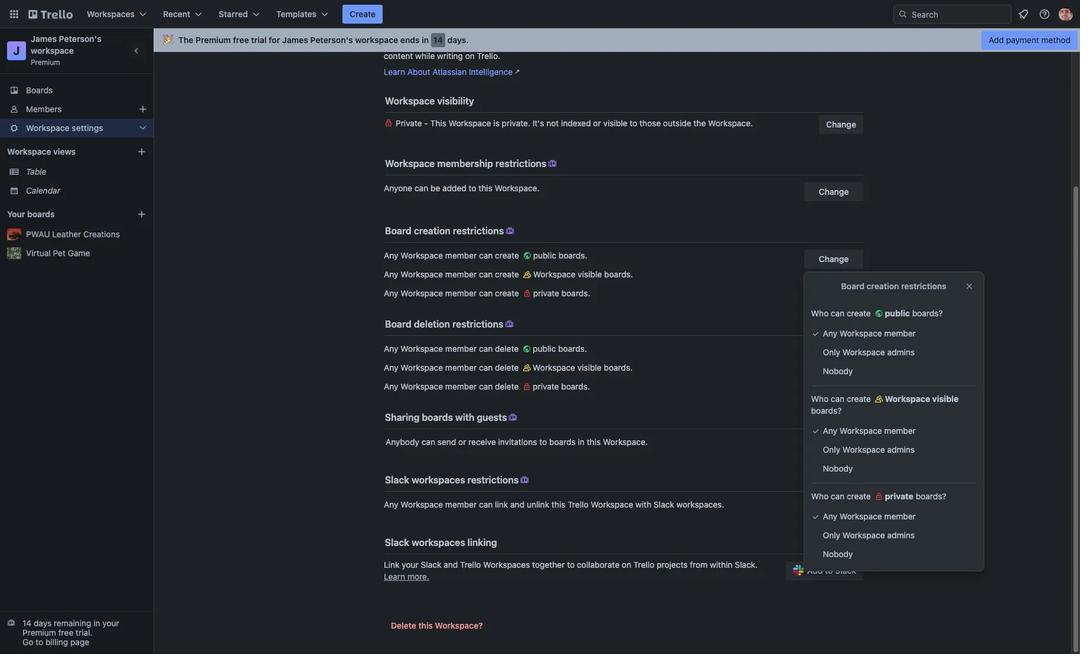 Task type: locate. For each thing, give the bounding box(es) containing it.
admins down the "workspace visible boards?" at right bottom
[[888, 445, 915, 455]]

3 any workspace member from the top
[[823, 511, 916, 521]]

intelligence up writing
[[420, 39, 464, 49]]

3 nobody from the top
[[823, 549, 853, 559]]

1 vertical spatial who
[[811, 394, 829, 404]]

or right 'indexed'
[[593, 118, 601, 128]]

0 vertical spatial only
[[823, 347, 841, 357]]

on right collaborate
[[622, 560, 631, 570]]

14 days remaining in your premium free trial. go to billing page
[[22, 618, 119, 647]]

1 vertical spatial in
[[578, 437, 585, 447]]

only workspace admins down the "workspace visible boards?" at right bottom
[[823, 445, 915, 455]]

boards up pwau
[[27, 209, 55, 219]]

premium inside 14 days remaining in your premium free trial. go to billing page
[[22, 628, 56, 638]]

1 public boards. from the top
[[533, 250, 587, 260]]

james down 'back to home' image
[[31, 34, 57, 44]]

2 workspaces from the top
[[412, 537, 465, 548]]

workspace?
[[435, 621, 483, 631]]

1 who from the top
[[811, 308, 829, 318]]

anybody can send or receive invitations to boards in this workspace.
[[386, 437, 648, 447]]

1 horizontal spatial intelligence
[[469, 67, 513, 77]]

your boards
[[7, 209, 55, 219]]

with left workspaces.
[[635, 500, 651, 510]]

4 change link from the top
[[804, 499, 863, 518]]

only workspace admins link for public
[[804, 343, 984, 362]]

nobody for public boards?
[[823, 366, 853, 376]]

only workspace admins up the "workspace visible boards?" at right bottom
[[823, 347, 915, 357]]

1 vertical spatial only workspace admins
[[823, 445, 915, 455]]

any workspace member can create for public boards.
[[384, 250, 521, 260]]

visible inside the "workspace visible boards?"
[[933, 394, 959, 404]]

workspaces up more.
[[412, 537, 465, 548]]

change for sharing boards with guests
[[819, 441, 849, 451]]

delete
[[495, 344, 519, 354], [495, 363, 519, 373], [495, 381, 519, 392]]

any workspace member can create
[[384, 250, 521, 260], [384, 269, 521, 279], [384, 288, 521, 298]]

1 horizontal spatial and
[[510, 500, 525, 510]]

intelligence
[[420, 39, 464, 49], [469, 67, 513, 77]]

your
[[7, 209, 25, 219]]

board creation restrictions down be
[[385, 226, 504, 236]]

boards up send
[[422, 412, 453, 423]]

any workspace member down private boards?
[[823, 511, 916, 521]]

0 vertical spatial your
[[402, 560, 419, 570]]

1 horizontal spatial board creation restrictions
[[841, 281, 947, 291]]

private for board deletion restrictions
[[533, 381, 559, 392]]

0 horizontal spatial and
[[444, 560, 458, 570]]

1 nobody link from the top
[[804, 362, 984, 381]]

board
[[385, 226, 412, 236], [841, 281, 865, 291], [385, 319, 412, 330]]

workspaces for linking
[[412, 537, 465, 548]]

2 horizontal spatial and
[[699, 39, 713, 49]]

only workspace admins link down public boards?
[[804, 343, 984, 362]]

0 horizontal spatial add
[[807, 566, 823, 576]]

with left guests
[[455, 412, 474, 423]]

who can create for private boards?
[[811, 491, 873, 501]]

this
[[479, 183, 492, 193], [587, 437, 601, 447], [552, 500, 565, 510], [418, 621, 433, 631]]

trello right unlink
[[568, 500, 589, 510]]

1 horizontal spatial peterson's
[[310, 35, 353, 45]]

atlassian up content on the top left of page
[[384, 39, 418, 49]]

0 horizontal spatial board creation restrictions
[[385, 226, 504, 236]]

3 any workspace member can create from the top
[[384, 288, 521, 298]]

2 vertical spatial only workspace admins
[[823, 530, 915, 540]]

0 vertical spatial nobody link
[[804, 362, 984, 381]]

only workspace admins link down the "workspace visible boards?" at right bottom
[[804, 441, 984, 459]]

0 vertical spatial add
[[989, 35, 1004, 45]]

learn down the link
[[384, 572, 405, 582]]

1 vertical spatial on
[[622, 560, 631, 570]]

nobody for private boards?
[[823, 549, 853, 559]]

and right link
[[510, 500, 525, 510]]

remaining
[[54, 618, 91, 628]]

1 vertical spatial workspaces
[[412, 537, 465, 548]]

2 vertical spatial delete
[[495, 381, 519, 392]]

slack workspaces restrictions
[[385, 475, 519, 485]]

restrictions down private.
[[495, 158, 547, 169]]

creation down be
[[414, 226, 451, 236]]

3 who from the top
[[811, 491, 829, 501]]

admins down private boards?
[[888, 530, 915, 540]]

change link
[[804, 250, 863, 269], [804, 343, 863, 362], [804, 436, 863, 455], [804, 499, 863, 518]]

2 any workspace member link from the top
[[804, 422, 984, 441]]

anybody
[[386, 437, 419, 447]]

creation
[[414, 226, 451, 236], [867, 281, 899, 291]]

restrictions down anyone can be added to this workspace.
[[453, 226, 504, 236]]

1 private boards. from the top
[[533, 288, 590, 298]]

improve,
[[664, 39, 697, 49]]

james peterson (jamespeterson93) image
[[1059, 7, 1073, 21]]

1 vertical spatial atlassian
[[433, 67, 467, 77]]

2 nobody link from the top
[[804, 459, 984, 478]]

create a view image
[[137, 147, 146, 156]]

page
[[70, 637, 89, 647]]

workspace visible boards?
[[811, 394, 959, 416]]

2 horizontal spatial in
[[578, 437, 585, 447]]

any workspace member down the "workspace visible boards?" at right bottom
[[823, 426, 916, 436]]

0 vertical spatial who
[[811, 308, 829, 318]]

method
[[1041, 35, 1071, 45]]

james right for
[[282, 35, 308, 45]]

1 horizontal spatial trello
[[568, 500, 589, 510]]

0 vertical spatial and
[[699, 39, 713, 49]]

2 workspace visible boards. from the top
[[533, 363, 633, 373]]

workspaces inside link your slack and trello workspaces together to collaborate on trello projects from within slack. learn more.
[[483, 560, 530, 570]]

board deletion restrictions
[[385, 319, 504, 330]]

add to slack
[[807, 566, 856, 576]]

workspace right j
[[31, 45, 74, 56]]

workspace up content on the top left of page
[[355, 35, 398, 45]]

boards? for private boards?
[[916, 491, 947, 501]]

your up learn more. "link"
[[402, 560, 419, 570]]

2 change link from the top
[[804, 343, 863, 362]]

1 vertical spatial any workspace member link
[[804, 422, 984, 441]]

any workspace member link down the "workspace visible boards?" at right bottom
[[804, 422, 984, 441]]

2 admins from the top
[[888, 445, 915, 455]]

atlassian down writing
[[433, 67, 467, 77]]

virtual
[[26, 248, 51, 258]]

3 only from the top
[[823, 530, 841, 540]]

is left an
[[482, 39, 488, 49]]

admins for private
[[888, 530, 915, 540]]

only workspace admins link down private boards?
[[804, 526, 984, 545]]

restrictions for the change link related to slack workspaces restrictions
[[468, 475, 519, 485]]

go
[[22, 637, 33, 647]]

1 only workspace admins from the top
[[823, 347, 915, 357]]

1 horizontal spatial boards
[[422, 412, 453, 423]]

1 horizontal spatial creation
[[867, 281, 899, 291]]

workspaces inside dropdown button
[[87, 9, 135, 19]]

boards.
[[559, 250, 587, 260], [604, 269, 633, 279], [561, 288, 590, 298], [558, 344, 587, 354], [604, 363, 633, 373], [561, 381, 590, 392]]

2 any workspace member can delete from the top
[[384, 363, 521, 373]]

1 horizontal spatial workspace
[[355, 35, 398, 45]]

the
[[178, 35, 193, 45]]

nobody link
[[804, 362, 984, 381], [804, 459, 984, 478], [804, 545, 984, 564]]

workspace navigation collapse icon image
[[129, 43, 145, 59]]

0 vertical spatial creation
[[414, 226, 451, 236]]

1 vertical spatial public boards.
[[533, 344, 587, 354]]

calendar
[[26, 185, 60, 195]]

days.
[[447, 35, 469, 45]]

any workspace member link down private boards?
[[804, 507, 984, 526]]

1 only workspace admins link from the top
[[804, 343, 984, 362]]

0 horizontal spatial trello
[[460, 560, 481, 570]]

1 workspace visible boards. from the top
[[533, 269, 633, 279]]

1 any workspace member can create from the top
[[384, 250, 521, 260]]

1 horizontal spatial 14
[[433, 35, 443, 45]]

1 vertical spatial 14
[[22, 618, 31, 628]]

3 admins from the top
[[888, 530, 915, 540]]

1 admins from the top
[[888, 347, 915, 357]]

boards? inside the "workspace visible boards?"
[[811, 406, 842, 416]]

who can create
[[811, 308, 873, 318], [811, 394, 873, 404], [811, 491, 873, 501]]

trello
[[568, 500, 589, 510], [460, 560, 481, 570], [634, 560, 654, 570]]

workspaces down linking
[[483, 560, 530, 570]]

help
[[607, 39, 623, 49]]

boards for sharing
[[422, 412, 453, 423]]

2 who can create from the top
[[811, 394, 873, 404]]

1 vertical spatial workspace.
[[495, 183, 540, 193]]

sm image
[[547, 158, 558, 169], [504, 225, 516, 237], [521, 250, 533, 262], [521, 269, 533, 281], [521, 288, 533, 299], [873, 308, 885, 319], [810, 328, 822, 340], [521, 343, 533, 355], [873, 393, 885, 405], [519, 474, 530, 486]]

to
[[597, 39, 605, 49], [630, 118, 637, 128], [469, 183, 476, 193], [539, 437, 547, 447], [567, 560, 575, 570], [825, 566, 833, 576], [36, 637, 43, 647]]

restrictions for the change link related to board creation restrictions
[[453, 226, 504, 236]]

board for any workspace member can create
[[385, 226, 412, 236]]

only workspace admins for workspace visible
[[823, 445, 915, 455]]

creation up public boards?
[[867, 281, 899, 291]]

any workspace member for workspace visible
[[823, 426, 916, 436]]

0 vertical spatial any workspace member
[[823, 328, 916, 338]]

workspace
[[355, 35, 398, 45], [31, 45, 74, 56]]

add payment method link
[[982, 31, 1078, 50]]

banner
[[154, 28, 1080, 52]]

restrictions up link
[[468, 475, 519, 485]]

any workspace member for public
[[823, 328, 916, 338]]

any workspace member down public boards?
[[823, 328, 916, 338]]

admins for public
[[888, 347, 915, 357]]

1 horizontal spatial on
[[622, 560, 631, 570]]

1 vertical spatial your
[[102, 618, 119, 628]]

0 horizontal spatial james
[[31, 34, 57, 44]]

1 vertical spatial nobody
[[823, 464, 853, 474]]

14 up writing
[[433, 35, 443, 45]]

any workspace member link down public boards?
[[804, 324, 984, 343]]

2 only workspace admins link from the top
[[804, 441, 984, 459]]

0 vertical spatial any workspace member link
[[804, 324, 984, 343]]

1 change link from the top
[[804, 250, 863, 269]]

change for slack workspaces restrictions
[[819, 503, 849, 513]]

0 vertical spatial workspace visible boards.
[[533, 269, 633, 279]]

2 only workspace admins from the top
[[823, 445, 915, 455]]

0 vertical spatial nobody
[[823, 366, 853, 376]]

2 vertical spatial in
[[93, 618, 100, 628]]

0 vertical spatial learn
[[384, 67, 405, 77]]

board creation restrictions up public boards?
[[841, 281, 947, 291]]

your right trial.
[[102, 618, 119, 628]]

change button
[[819, 115, 863, 134], [804, 182, 863, 201]]

add for add payment method
[[989, 35, 1004, 45]]

2 vertical spatial nobody
[[823, 549, 853, 559]]

0 horizontal spatial workspaces
[[87, 9, 135, 19]]

1 vertical spatial workspaces
[[483, 560, 530, 570]]

1 vertical spatial admins
[[888, 445, 915, 455]]

pwau leather creations
[[26, 229, 120, 239]]

only workspace admins up add to slack
[[823, 530, 915, 540]]

1 who can create from the top
[[811, 308, 873, 318]]

private.
[[502, 118, 530, 128]]

1 horizontal spatial add
[[989, 35, 1004, 45]]

2 vertical spatial nobody link
[[804, 545, 984, 564]]

2 any workspace member can create from the top
[[384, 269, 521, 279]]

🎉
[[163, 35, 174, 45]]

is inside atlassian intelligence (ai) is an artificial intelligence tool to help generate, improve, and summarize content while writing on trello.
[[482, 39, 488, 49]]

1 any workspace member link from the top
[[804, 324, 984, 343]]

14 inside 14 days remaining in your premium free trial. go to billing page
[[22, 618, 31, 628]]

to inside atlassian intelligence (ai) is an artificial intelligence tool to help generate, improve, and summarize content while writing on trello.
[[597, 39, 605, 49]]

3 nobody link from the top
[[804, 545, 984, 564]]

2 vertical spatial who
[[811, 491, 829, 501]]

2 any workspace member from the top
[[823, 426, 916, 436]]

0 vertical spatial workspaces
[[412, 475, 465, 485]]

workspace
[[385, 96, 435, 106], [449, 118, 491, 128], [26, 123, 69, 133], [7, 146, 51, 156], [385, 158, 435, 169], [401, 250, 443, 260], [401, 269, 443, 279], [533, 269, 576, 279], [401, 288, 443, 298], [840, 328, 882, 338], [401, 344, 443, 354], [843, 347, 885, 357], [401, 363, 443, 373], [533, 363, 575, 373], [401, 381, 443, 392], [885, 394, 931, 404], [840, 426, 882, 436], [843, 445, 885, 455], [401, 500, 443, 510], [591, 500, 633, 510], [840, 511, 882, 521], [843, 530, 885, 540]]

1 workspaces from the top
[[412, 475, 465, 485]]

those
[[640, 118, 661, 128]]

1 horizontal spatial with
[[635, 500, 651, 510]]

and
[[699, 39, 713, 49], [510, 500, 525, 510], [444, 560, 458, 570]]

table link
[[26, 166, 146, 178]]

0 vertical spatial workspaces
[[87, 9, 135, 19]]

trello down linking
[[460, 560, 481, 570]]

any workspace member can create for private boards.
[[384, 288, 521, 298]]

1 nobody from the top
[[823, 366, 853, 376]]

Search field
[[908, 5, 1011, 23]]

or right send
[[458, 437, 466, 447]]

in
[[422, 35, 429, 45], [578, 437, 585, 447], [93, 618, 100, 628]]

outside
[[663, 118, 691, 128]]

change for board creation restrictions
[[819, 254, 849, 264]]

1 vertical spatial who can create
[[811, 394, 873, 404]]

any workspace member link for private
[[804, 507, 984, 526]]

2 vertical spatial boards?
[[916, 491, 947, 501]]

0 vertical spatial intelligence
[[420, 39, 464, 49]]

free
[[233, 35, 249, 45], [58, 628, 73, 638]]

change for board deletion restrictions
[[819, 347, 849, 357]]

2 public boards. from the top
[[533, 344, 587, 354]]

1 vertical spatial any workspace member can delete
[[384, 363, 521, 373]]

sm image
[[504, 318, 515, 330], [521, 362, 533, 374], [521, 381, 533, 393], [507, 412, 519, 423], [810, 425, 822, 437], [873, 491, 885, 503], [810, 511, 822, 523]]

workspaces down send
[[412, 475, 465, 485]]

change link for slack workspaces restrictions
[[804, 499, 863, 518]]

confetti image
[[163, 35, 174, 45]]

workspace visible boards.
[[533, 269, 633, 279], [533, 363, 633, 373]]

settings
[[72, 123, 103, 133]]

and down slack workspaces linking on the left bottom of page
[[444, 560, 458, 570]]

0 vertical spatial workspace
[[355, 35, 398, 45]]

3 only workspace admins from the top
[[823, 530, 915, 540]]

any workspace member can link and unlink this trello workspace with slack workspaces.
[[384, 500, 724, 510]]

admins
[[888, 347, 915, 357], [888, 445, 915, 455], [888, 530, 915, 540]]

any workspace member can delete for private boards.
[[384, 381, 521, 392]]

2 vertical spatial any workspace member can delete
[[384, 381, 521, 392]]

2 vertical spatial board
[[385, 319, 412, 330]]

with
[[455, 412, 474, 423], [635, 500, 651, 510]]

0 horizontal spatial 14
[[22, 618, 31, 628]]

pet
[[53, 248, 66, 258]]

learn about atlassian intelligence
[[384, 67, 513, 77]]

slack workspaces linking
[[385, 537, 497, 548]]

1 horizontal spatial is
[[493, 118, 500, 128]]

1 any workspace member can delete from the top
[[384, 344, 521, 354]]

2 vertical spatial only workspace admins link
[[804, 526, 984, 545]]

1 vertical spatial private boards.
[[533, 381, 590, 392]]

billing
[[45, 637, 68, 647]]

premium inside james peterson's workspace premium
[[31, 58, 60, 67]]

1 vertical spatial workspace visible boards.
[[533, 363, 633, 373]]

1 vertical spatial only
[[823, 445, 841, 455]]

workspace inside the "workspace visible boards?"
[[885, 394, 931, 404]]

0 horizontal spatial is
[[482, 39, 488, 49]]

1 vertical spatial boards?
[[811, 406, 842, 416]]

in inside 14 days remaining in your premium free trial. go to billing page
[[93, 618, 100, 628]]

peterson's down templates dropdown button
[[310, 35, 353, 45]]

0 vertical spatial boards
[[27, 209, 55, 219]]

3 any workspace member can delete from the top
[[384, 381, 521, 392]]

3 only workspace admins link from the top
[[804, 526, 984, 545]]

trello.
[[477, 51, 500, 61]]

only workspace admins link for workspace
[[804, 441, 984, 459]]

any workspace member for private
[[823, 511, 916, 521]]

boards
[[27, 209, 55, 219], [422, 412, 453, 423], [549, 437, 576, 447]]

3 any workspace member link from the top
[[804, 507, 984, 526]]

private for board creation restrictions
[[533, 288, 559, 298]]

on down (ai)
[[465, 51, 475, 61]]

2 nobody from the top
[[823, 464, 853, 474]]

board for any workspace member can delete
[[385, 319, 412, 330]]

calendar link
[[26, 185, 146, 197]]

the
[[694, 118, 706, 128]]

your boards with 2 items element
[[7, 207, 119, 221]]

learn
[[384, 67, 405, 77], [384, 572, 405, 582]]

any workspace member can delete for workspace visible boards.
[[384, 363, 521, 373]]

2 vertical spatial workspace.
[[603, 437, 648, 447]]

restrictions right "deletion" at the left of the page
[[452, 319, 504, 330]]

workspaces up workspace navigation collapse icon at top
[[87, 9, 135, 19]]

3 who can create from the top
[[811, 491, 873, 501]]

1 delete from the top
[[495, 344, 519, 354]]

1 vertical spatial add
[[807, 566, 823, 576]]

change link for sharing boards with guests
[[804, 436, 863, 455]]

2 horizontal spatial trello
[[634, 560, 654, 570]]

0 horizontal spatial workspace.
[[495, 183, 540, 193]]

2 vertical spatial boards
[[549, 437, 576, 447]]

3 delete from the top
[[495, 381, 519, 392]]

is left private.
[[493, 118, 500, 128]]

peterson's down 'back to home' image
[[59, 34, 102, 44]]

atlassian intelligence (ai) is an artificial intelligence tool to help generate, improve, and summarize content while writing on trello.
[[384, 39, 757, 61]]

0 vertical spatial delete
[[495, 344, 519, 354]]

open information menu image
[[1039, 8, 1051, 20]]

who can create for public boards?
[[811, 308, 873, 318]]

3 change link from the top
[[804, 436, 863, 455]]

learn down content on the top left of page
[[384, 67, 405, 77]]

boards right invitations
[[549, 437, 576, 447]]

0 vertical spatial workspace.
[[708, 118, 753, 128]]

1 horizontal spatial in
[[422, 35, 429, 45]]

0 horizontal spatial or
[[458, 437, 466, 447]]

14 left days
[[22, 618, 31, 628]]

who for public boards?
[[811, 308, 829, 318]]

and right improve,
[[699, 39, 713, 49]]

0 vertical spatial private boards.
[[533, 288, 590, 298]]

2 private boards. from the top
[[533, 381, 590, 392]]

any workspace member can delete for public boards.
[[384, 344, 521, 354]]

admins down public boards?
[[888, 347, 915, 357]]

free inside 14 days remaining in your premium free trial. go to billing page
[[58, 628, 73, 638]]

nobody for workspace visible boards?
[[823, 464, 853, 474]]

1 vertical spatial nobody link
[[804, 459, 984, 478]]

2 only from the top
[[823, 445, 841, 455]]

together
[[532, 560, 565, 570]]

2 who from the top
[[811, 394, 829, 404]]

only workspace admins for private
[[823, 530, 915, 540]]

1 vertical spatial any workspace member can create
[[384, 269, 521, 279]]

or
[[593, 118, 601, 128], [458, 437, 466, 447]]

membership
[[437, 158, 493, 169]]

guests
[[477, 412, 507, 423]]

add inside 'link'
[[989, 35, 1004, 45]]

public boards. for board deletion restrictions
[[533, 344, 587, 354]]

workspace membership restrictions
[[385, 158, 547, 169]]

intelligence down trello.
[[469, 67, 513, 77]]

only workspace admins link for private
[[804, 526, 984, 545]]

ends
[[400, 35, 420, 45]]

2 delete from the top
[[495, 363, 519, 373]]

1 horizontal spatial workspaces
[[483, 560, 530, 570]]

atlassian
[[384, 39, 418, 49], [433, 67, 467, 77]]

1 any workspace member from the top
[[823, 328, 916, 338]]

0 horizontal spatial on
[[465, 51, 475, 61]]

1 horizontal spatial your
[[402, 560, 419, 570]]

1 only from the top
[[823, 347, 841, 357]]

back to home image
[[28, 5, 73, 24]]

to inside link your slack and trello workspaces together to collaborate on trello projects from within slack. learn more.
[[567, 560, 575, 570]]

trello left "projects"
[[634, 560, 654, 570]]

0 vertical spatial 14
[[433, 35, 443, 45]]

delete for workspace visible boards.
[[495, 363, 519, 373]]

public boards. for board creation restrictions
[[533, 250, 587, 260]]

starred
[[219, 9, 248, 19]]

1 vertical spatial workspace
[[31, 45, 74, 56]]

is
[[482, 39, 488, 49], [493, 118, 500, 128]]



Task type: vqa. For each thing, say whether or not it's contained in the screenshot.
public boards. associated with Board creation restrictions
yes



Task type: describe. For each thing, give the bounding box(es) containing it.
who for workspace visible boards?
[[811, 394, 829, 404]]

pwau
[[26, 229, 50, 239]]

about
[[407, 67, 430, 77]]

virtual pet game
[[26, 248, 90, 258]]

delete for private boards.
[[495, 381, 519, 392]]

pwau leather creations link
[[26, 229, 146, 240]]

0 vertical spatial or
[[593, 118, 601, 128]]

🎉 the premium free trial for james peterson's workspace ends in 14 days.
[[163, 35, 469, 45]]

1 vertical spatial creation
[[867, 281, 899, 291]]

-
[[424, 118, 428, 128]]

trial
[[251, 35, 267, 45]]

restrictions for board deletion restrictions the change link
[[452, 319, 504, 330]]

sharing
[[385, 412, 419, 423]]

delete
[[391, 621, 416, 631]]

who for private boards?
[[811, 491, 829, 501]]

change link for board creation restrictions
[[804, 250, 863, 269]]

0 horizontal spatial with
[[455, 412, 474, 423]]

delete this workspace?
[[391, 621, 483, 631]]

only workspace admins for public
[[823, 347, 915, 357]]

1 horizontal spatial free
[[233, 35, 249, 45]]

your inside link your slack and trello workspaces together to collaborate on trello projects from within slack. learn more.
[[402, 560, 419, 570]]

slack inside link your slack and trello workspaces together to collaborate on trello projects from within slack. learn more.
[[421, 560, 441, 570]]

virtual pet game link
[[26, 247, 146, 259]]

any workspace member link for workspace
[[804, 422, 984, 441]]

workspace settings button
[[0, 119, 154, 138]]

linking
[[468, 537, 497, 548]]

peterson's inside james peterson's workspace premium
[[59, 34, 102, 44]]

invitations
[[498, 437, 537, 447]]

recent
[[163, 9, 190, 19]]

and inside link your slack and trello workspaces together to collaborate on trello projects from within slack. learn more.
[[444, 560, 458, 570]]

added
[[442, 183, 466, 193]]

generate,
[[626, 39, 662, 49]]

james peterson's workspace link
[[31, 34, 104, 56]]

only for workspace visible boards?
[[823, 445, 841, 455]]

be
[[431, 183, 440, 193]]

primary element
[[0, 0, 1080, 28]]

on inside link your slack and trello workspaces together to collaborate on trello projects from within slack. learn more.
[[622, 560, 631, 570]]

1 horizontal spatial james
[[282, 35, 308, 45]]

0 horizontal spatial creation
[[414, 226, 451, 236]]

templates button
[[269, 5, 335, 24]]

public for board creation restrictions
[[533, 250, 556, 260]]

private - this workspace is private. it's not indexed or visible to those outside the workspace.
[[396, 118, 753, 128]]

boards link
[[0, 81, 154, 100]]

0 vertical spatial board creation restrictions
[[385, 226, 504, 236]]

add to slack link
[[786, 562, 863, 581]]

add for add to slack
[[807, 566, 823, 576]]

it's
[[533, 118, 544, 128]]

workspaces.
[[677, 500, 724, 510]]

deletion
[[414, 319, 450, 330]]

1 vertical spatial board
[[841, 281, 865, 291]]

collaborate
[[577, 560, 620, 570]]

anyone
[[384, 183, 412, 193]]

more.
[[407, 572, 429, 582]]

summarize
[[716, 39, 757, 49]]

workspace views
[[7, 146, 76, 156]]

public boards?
[[885, 308, 943, 318]]

slack.
[[735, 560, 758, 570]]

creations
[[83, 229, 120, 239]]

public for board deletion restrictions
[[533, 344, 556, 354]]

2 vertical spatial private
[[885, 491, 914, 501]]

private boards?
[[885, 491, 947, 501]]

change link for board deletion restrictions
[[804, 343, 863, 362]]

this inside "button"
[[418, 621, 433, 631]]

for
[[269, 35, 280, 45]]

james peterson's workspace premium
[[31, 34, 104, 67]]

anyone can be added to this workspace.
[[384, 183, 540, 193]]

game
[[68, 248, 90, 258]]

workspaces for restrictions
[[412, 475, 465, 485]]

1 horizontal spatial atlassian
[[433, 67, 467, 77]]

1 vertical spatial public
[[885, 308, 910, 318]]

delete this workspace? button
[[384, 617, 490, 635]]

recent button
[[156, 5, 209, 24]]

james inside james peterson's workspace premium
[[31, 34, 57, 44]]

private boards. for board deletion restrictions
[[533, 381, 590, 392]]

admins for workspace visible
[[888, 445, 915, 455]]

sharing boards with guests
[[385, 412, 507, 423]]

who can create for workspace visible boards?
[[811, 394, 873, 404]]

boards? for public boards?
[[913, 308, 943, 318]]

nobody link for public
[[804, 362, 984, 381]]

nobody link for private
[[804, 545, 984, 564]]

boards for your
[[27, 209, 55, 219]]

visibility
[[437, 96, 474, 106]]

j
[[13, 44, 20, 57]]

while
[[415, 51, 435, 61]]

templates
[[276, 9, 317, 19]]

search image
[[898, 9, 908, 19]]

table
[[26, 167, 46, 177]]

delete for public boards.
[[495, 344, 519, 354]]

slack inside add to slack link
[[835, 566, 856, 576]]

create
[[350, 9, 376, 19]]

workspace visible boards. for board creation restrictions
[[533, 269, 633, 279]]

1 vertical spatial board creation restrictions
[[841, 281, 947, 291]]

indexed
[[561, 118, 591, 128]]

private boards. for board creation restrictions
[[533, 288, 590, 298]]

writing
[[437, 51, 463, 61]]

intelligence inside atlassian intelligence (ai) is an artificial intelligence tool to help generate, improve, and summarize content while writing on trello.
[[420, 39, 464, 49]]

leather
[[52, 229, 81, 239]]

(ai)
[[466, 39, 480, 49]]

only for public boards?
[[823, 347, 841, 357]]

boards
[[26, 85, 53, 95]]

learn inside link your slack and trello workspaces together to collaborate on trello projects from within slack. learn more.
[[384, 572, 405, 582]]

1 vertical spatial or
[[458, 437, 466, 447]]

an
[[491, 39, 500, 49]]

projects
[[657, 560, 688, 570]]

receive
[[468, 437, 496, 447]]

workspace visible boards. for board deletion restrictions
[[533, 363, 633, 373]]

payment
[[1006, 35, 1039, 45]]

link
[[384, 560, 400, 570]]

j link
[[7, 41, 26, 60]]

2 horizontal spatial workspace.
[[708, 118, 753, 128]]

on inside atlassian intelligence (ai) is an artificial intelligence tool to help generate, improve, and summarize content while writing on trello.
[[465, 51, 475, 61]]

learn inside learn about atlassian intelligence link
[[384, 67, 405, 77]]

workspace visibility
[[385, 96, 474, 106]]

workspace settings
[[26, 123, 103, 133]]

1 vertical spatial change button
[[804, 182, 863, 201]]

send
[[437, 437, 456, 447]]

2 horizontal spatial boards
[[549, 437, 576, 447]]

and inside atlassian intelligence (ai) is an artificial intelligence tool to help generate, improve, and summarize content while writing on trello.
[[699, 39, 713, 49]]

0 notifications image
[[1016, 7, 1031, 21]]

from
[[690, 560, 708, 570]]

artificial
[[502, 39, 532, 49]]

members link
[[0, 100, 154, 119]]

restrictions up public boards?
[[901, 281, 947, 291]]

1 vertical spatial is
[[493, 118, 500, 128]]

your inside 14 days remaining in your premium free trial. go to billing page
[[102, 618, 119, 628]]

private
[[396, 118, 422, 128]]

within
[[710, 560, 733, 570]]

banner containing 🎉
[[154, 28, 1080, 52]]

go to billing page link
[[22, 637, 89, 647]]

add board image
[[137, 210, 146, 219]]

link your slack and trello workspaces together to collaborate on trello projects from within slack. learn more.
[[384, 560, 758, 582]]

workspace inside popup button
[[26, 123, 69, 133]]

only for private boards?
[[823, 530, 841, 540]]

add payment method
[[989, 35, 1071, 45]]

workspace inside james peterson's workspace premium
[[31, 45, 74, 56]]

1 vertical spatial and
[[510, 500, 525, 510]]

any workspace member link for public
[[804, 324, 984, 343]]

nobody link for workspace visible
[[804, 459, 984, 478]]

0 vertical spatial premium
[[196, 35, 231, 45]]

0 vertical spatial in
[[422, 35, 429, 45]]

1 vertical spatial intelligence
[[469, 67, 513, 77]]

0 vertical spatial change button
[[819, 115, 863, 134]]

starred button
[[212, 5, 267, 24]]

learn about atlassian intelligence link
[[384, 66, 767, 78]]

to inside 14 days remaining in your premium free trial. go to billing page
[[36, 637, 43, 647]]

any workspace member can create for workspace visible boards.
[[384, 269, 521, 279]]

atlassian inside atlassian intelligence (ai) is an artificial intelligence tool to help generate, improve, and summarize content while writing on trello.
[[384, 39, 418, 49]]



